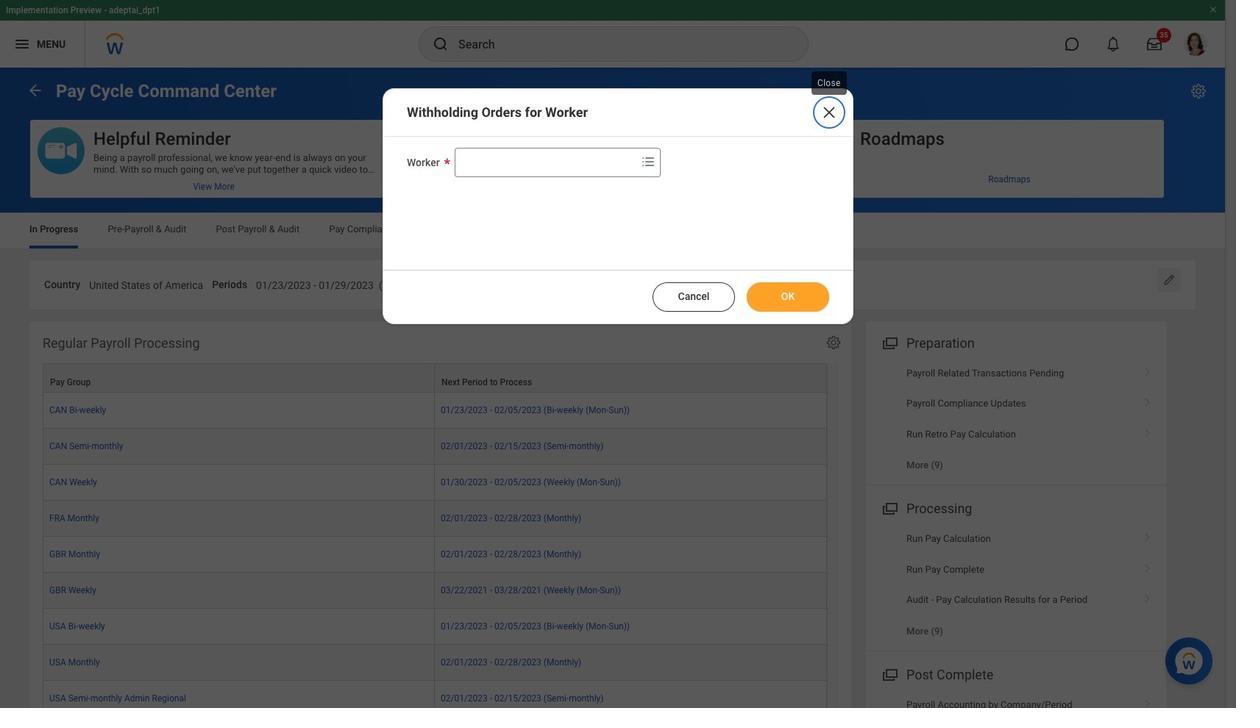 Task type: locate. For each thing, give the bounding box(es) containing it.
1 menu group image from the top
[[879, 332, 899, 352]]

1 chevron right image from the top
[[1138, 393, 1157, 408]]

banner
[[0, 0, 1225, 68]]

1 vertical spatial menu group image
[[879, 498, 899, 518]]

menu group image
[[879, 332, 899, 352], [879, 498, 899, 518]]

2 menu group image from the top
[[879, 498, 899, 518]]

2 row from the top
[[43, 393, 827, 429]]

2 chevron right image from the top
[[1138, 695, 1157, 709]]

None text field
[[89, 271, 203, 296], [677, 271, 814, 296], [89, 271, 203, 296], [677, 271, 814, 296]]

tooltip
[[809, 68, 850, 98]]

row
[[43, 363, 827, 393], [43, 393, 827, 429], [43, 429, 827, 465], [43, 465, 827, 501], [43, 501, 827, 537], [43, 537, 827, 573], [43, 573, 827, 609], [43, 609, 827, 645], [43, 645, 827, 681], [43, 681, 827, 709]]

1 vertical spatial chevron right image
[[1138, 695, 1157, 709]]

8 row from the top
[[43, 609, 827, 645]]

1 list from the top
[[866, 358, 1166, 481]]

0 vertical spatial list
[[866, 358, 1166, 481]]

x image
[[820, 104, 838, 121]]

1 vertical spatial list
[[866, 524, 1166, 647]]

profile logan mcneil element
[[1175, 28, 1216, 60]]

0 vertical spatial chevron right image
[[1138, 363, 1157, 377]]

notifications large image
[[1106, 37, 1121, 52]]

2 chevron right image from the top
[[1138, 424, 1157, 438]]

main content
[[0, 68, 1225, 709]]

chevron right image
[[1138, 363, 1157, 377], [1138, 695, 1157, 709]]

chevron right image
[[1138, 393, 1157, 408], [1138, 424, 1157, 438], [1138, 529, 1157, 543], [1138, 559, 1157, 574], [1138, 589, 1157, 604]]

edit image
[[1162, 273, 1176, 288]]

search image
[[432, 35, 450, 53]]

menu group image for second list from the bottom
[[879, 332, 899, 352]]

tab list
[[15, 213, 1210, 249]]

1 row from the top
[[43, 363, 827, 393]]

dialog
[[383, 88, 853, 324]]

list
[[866, 358, 1166, 481], [866, 524, 1166, 647]]

9 row from the top
[[43, 645, 827, 681]]

menu group image
[[879, 664, 899, 684]]

1 chevron right image from the top
[[1138, 363, 1157, 377]]

None text field
[[256, 271, 469, 296]]

0 vertical spatial menu group image
[[879, 332, 899, 352]]

4 chevron right image from the top
[[1138, 559, 1157, 574]]

Search field
[[455, 149, 636, 176]]

10 row from the top
[[43, 681, 827, 709]]

prompts image
[[639, 153, 657, 171]]



Task type: describe. For each thing, give the bounding box(es) containing it.
3 chevron right image from the top
[[1138, 529, 1157, 543]]

4 row from the top
[[43, 465, 827, 501]]

7 row from the top
[[43, 573, 827, 609]]

inbox large image
[[1147, 37, 1162, 52]]

previous page image
[[26, 81, 44, 99]]

menu group image for 1st list from the bottom of the page
[[879, 498, 899, 518]]

close environment banner image
[[1209, 5, 1218, 14]]

6 row from the top
[[43, 537, 827, 573]]

5 row from the top
[[43, 501, 827, 537]]

3 row from the top
[[43, 429, 827, 465]]

configure this page image
[[1190, 82, 1207, 100]]

5 chevron right image from the top
[[1138, 589, 1157, 604]]

regular payroll processing element
[[29, 321, 851, 709]]

2 list from the top
[[866, 524, 1166, 647]]



Task type: vqa. For each thing, say whether or not it's contained in the screenshot.
search image
yes



